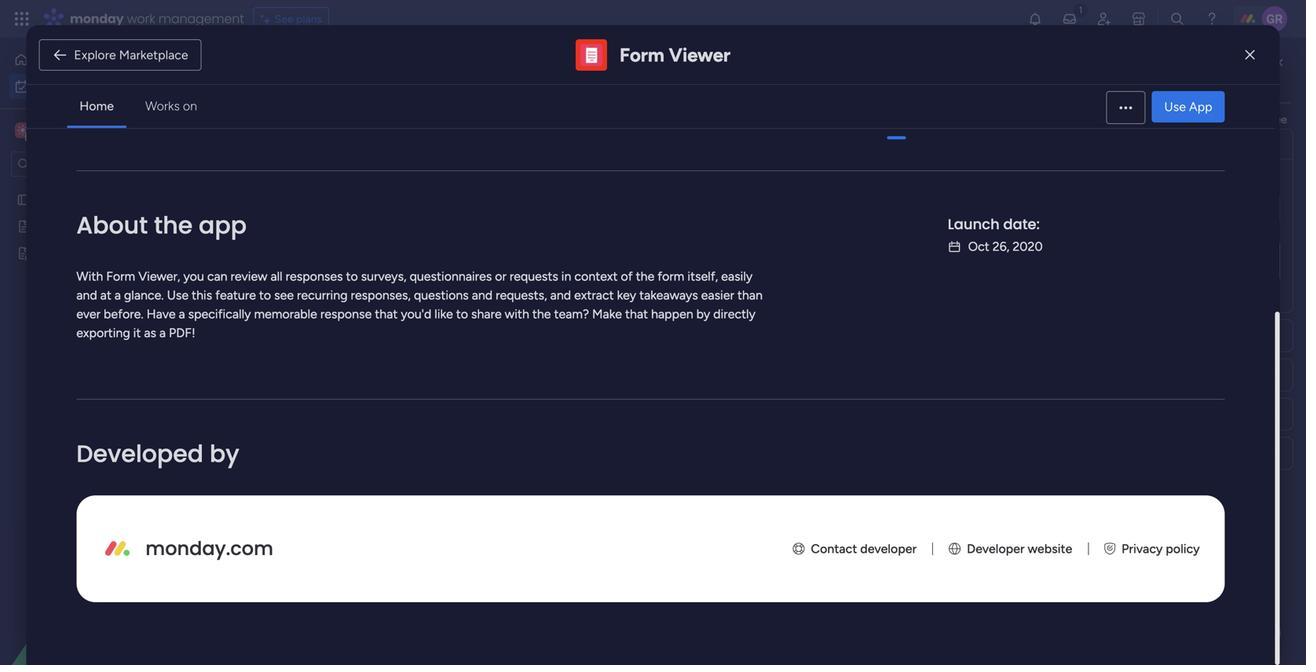 Task type: locate. For each thing, give the bounding box(es) containing it.
1 vertical spatial home
[[80, 99, 114, 114]]

my down see plans button
[[232, 59, 268, 94]]

do
[[691, 285, 704, 297], [691, 312, 704, 325], [691, 483, 704, 495]]

0 vertical spatial work
[[127, 10, 155, 28]]

week
[[297, 392, 334, 412]]

home option
[[9, 47, 191, 72]]

0 vertical spatial like
[[1239, 113, 1255, 126]]

workspace selection element
[[15, 121, 131, 141]]

my
[[232, 59, 268, 94], [36, 80, 51, 93], [1098, 80, 1116, 97]]

1 horizontal spatial a
[[159, 326, 166, 341]]

0 horizontal spatial that
[[375, 307, 398, 322]]

see up memorable
[[274, 288, 294, 303]]

0 vertical spatial see
[[1271, 113, 1288, 126]]

and down 'in'
[[551, 288, 571, 303]]

columns
[[1108, 113, 1149, 126]]

by inside with form viewer, you can review all responses to surveys, questionnaires or requests in context of the form itself, easily and at a glance. use this feature to see recurring responses, questions and requests, and extract key takeaways easier than ever before. have a specifically memorable response that you'd like to share with the team? make that happen by directly exporting it as a pdf!
[[697, 307, 711, 322]]

0 vertical spatial new item
[[255, 311, 304, 325]]

project left management
[[798, 482, 834, 496]]

2 to- from the top
[[676, 312, 691, 325]]

1 vertical spatial do
[[691, 312, 704, 325]]

0 horizontal spatial use
[[167, 288, 189, 303]]

before.
[[104, 307, 144, 322]]

to left share
[[456, 307, 468, 322]]

0 vertical spatial to-do
[[676, 285, 704, 297]]

a up pdf!
[[179, 307, 185, 322]]

1 vertical spatial new item
[[255, 481, 304, 494]]

0 horizontal spatial work
[[54, 80, 78, 93]]

0 vertical spatial to-
[[676, 285, 691, 297]]

0 horizontal spatial a
[[115, 288, 121, 303]]

1 horizontal spatial my
[[232, 59, 268, 94]]

work inside option
[[54, 80, 78, 93]]

to left the surveys,
[[346, 269, 358, 284]]

1 horizontal spatial use
[[1165, 99, 1187, 114]]

None text field
[[1019, 195, 1281, 222]]

the left the boards,
[[1050, 113, 1066, 126]]

public board image
[[17, 193, 31, 207], [17, 219, 31, 234]]

itself,
[[688, 269, 719, 284]]

0 horizontal spatial like
[[435, 307, 453, 322]]

2 workspace image from the left
[[17, 122, 28, 139]]

/ left "0"
[[338, 392, 345, 412]]

main workspace
[[36, 123, 129, 138]]

private board image
[[17, 246, 31, 261]]

on
[[183, 99, 197, 114]]

can
[[207, 269, 228, 284]]

home inside button
[[80, 99, 114, 114]]

select product image
[[14, 11, 30, 27]]

new for mar
[[255, 481, 278, 494]]

work down explore
[[54, 80, 78, 93]]

and
[[1152, 113, 1170, 126], [76, 288, 97, 303], [472, 288, 493, 303], [551, 288, 571, 303]]

1 vertical spatial to-
[[676, 312, 691, 325]]

requests,
[[496, 288, 548, 303]]

monday
[[70, 10, 124, 28]]

explore
[[74, 48, 116, 62]]

home button
[[67, 90, 127, 122]]

that
[[375, 307, 398, 322], [626, 307, 649, 322]]

my up the boards,
[[1098, 80, 1116, 97]]

or
[[495, 269, 507, 284]]

2 vertical spatial to-do
[[676, 483, 704, 495]]

0 vertical spatial /
[[313, 250, 320, 270]]

the
[[1050, 113, 1066, 126], [154, 209, 193, 242], [636, 269, 655, 284], [533, 307, 551, 322]]

monday.com logo image
[[102, 534, 133, 565]]

2 vertical spatial do
[[691, 483, 704, 495]]

monday work management
[[70, 10, 244, 28]]

1 vertical spatial public board image
[[17, 219, 31, 234]]

1 vertical spatial work
[[54, 80, 78, 93]]

oct
[[969, 239, 990, 254]]

work up v2 ellipsis icon
[[1119, 80, 1151, 97]]

responses
[[286, 269, 343, 284]]

2 vertical spatial new
[[255, 481, 278, 494]]

1 image
[[1074, 1, 1088, 18]]

use left the app
[[1165, 99, 1187, 114]]

use app button
[[1153, 91, 1226, 123]]

work up explore marketplace
[[127, 10, 155, 28]]

new item for mar 16
[[255, 481, 304, 494]]

1 vertical spatial item
[[281, 481, 304, 494]]

directly
[[714, 307, 756, 322]]

home inside option
[[35, 53, 65, 66]]

form
[[620, 44, 665, 66], [106, 269, 135, 284]]

as
[[144, 326, 156, 341]]

1 horizontal spatial that
[[626, 307, 649, 322]]

0 vertical spatial use
[[1165, 99, 1187, 114]]

mar
[[1086, 481, 1103, 494]]

customize
[[1028, 80, 1095, 97]]

1 horizontal spatial project
[[798, 482, 834, 496]]

like inside main content
[[1239, 113, 1255, 126]]

use left this
[[167, 288, 189, 303]]

1 new item from the top
[[255, 311, 304, 325]]

home up workspace
[[80, 99, 114, 114]]

see plans
[[275, 12, 322, 26]]

1 horizontal spatial home
[[80, 99, 114, 114]]

that down key
[[626, 307, 649, 322]]

home link
[[9, 47, 191, 72]]

use inside with form viewer, you can review all responses to surveys, questionnaires or requests in context of the form itself, easily and at a glance. use this feature to see recurring responses, questions and requests, and extract key takeaways easier than ever before. have a specifically memorable response that you'd like to share with the team? make that happen by directly exporting it as a pdf!
[[167, 288, 189, 303]]

mar 16
[[1086, 481, 1116, 494]]

in
[[562, 269, 572, 284]]

my for my work
[[36, 80, 51, 93]]

1 vertical spatial new
[[255, 311, 278, 325]]

that down responses,
[[375, 307, 398, 322]]

0 vertical spatial public board image
[[17, 193, 31, 207]]

main
[[36, 123, 64, 138]]

1 vertical spatial use
[[167, 288, 189, 303]]

1 vertical spatial like
[[435, 307, 453, 322]]

1 vertical spatial see
[[274, 288, 294, 303]]

1 vertical spatial project
[[798, 482, 834, 496]]

form up the at
[[106, 269, 135, 284]]

my up main
[[36, 80, 51, 93]]

main content
[[208, 38, 1307, 666]]

contact developer
[[811, 542, 917, 557]]

see plans button
[[254, 7, 329, 31]]

0 horizontal spatial form
[[106, 269, 135, 284]]

0 vertical spatial new
[[37, 220, 60, 233]]

1 horizontal spatial like
[[1239, 113, 1255, 126]]

to-
[[676, 285, 691, 297], [676, 312, 691, 325], [676, 483, 691, 495]]

the right of
[[636, 269, 655, 284]]

None search field
[[298, 124, 442, 149]]

2 that from the left
[[626, 307, 649, 322]]

2 horizontal spatial a
[[179, 307, 185, 322]]

like right you'd
[[1239, 113, 1255, 126]]

to
[[1258, 113, 1268, 126], [346, 269, 358, 284], [259, 288, 271, 303], [456, 307, 468, 322]]

form right app logo
[[620, 44, 665, 66]]

2 vertical spatial to-
[[676, 483, 691, 495]]

the right "with"
[[533, 307, 551, 322]]

1 horizontal spatial work
[[127, 10, 155, 28]]

launch date:
[[948, 215, 1041, 235]]

3 to-do from the top
[[676, 483, 704, 495]]

my work option
[[9, 74, 191, 99]]

like
[[1239, 113, 1255, 126], [435, 307, 453, 322]]

a
[[115, 288, 121, 303], [179, 307, 185, 322], [159, 326, 166, 341]]

0 vertical spatial form
[[620, 44, 665, 66]]

1 horizontal spatial /
[[338, 392, 345, 412]]

work
[[274, 59, 337, 94], [1119, 80, 1151, 97]]

0 vertical spatial project
[[255, 283, 291, 296]]

0 horizontal spatial see
[[274, 288, 294, 303]]

workspace image
[[15, 122, 31, 139], [17, 122, 28, 139]]

developer website
[[968, 542, 1073, 557]]

1 item from the top
[[281, 311, 304, 325]]

my inside option
[[36, 80, 51, 93]]

help image
[[1205, 11, 1221, 27]]

Filter dashboard by text search field
[[298, 124, 442, 149]]

list
[[1262, 70, 1276, 84]]

and left "people"
[[1152, 113, 1170, 126]]

marketplace
[[119, 48, 188, 62]]

response
[[321, 307, 372, 322]]

a right 'as'
[[159, 326, 166, 341]]

see down list
[[1271, 113, 1288, 126]]

item for mar 16
[[281, 481, 304, 494]]

1 horizontal spatial work
[[1119, 80, 1151, 97]]

2 item from the top
[[281, 481, 304, 494]]

1 vertical spatial by
[[210, 438, 239, 471]]

0 vertical spatial item
[[281, 311, 304, 325]]

to do list button
[[1203, 64, 1283, 90]]

with
[[505, 307, 530, 322]]

dapulse x slim image
[[1246, 46, 1256, 64]]

/ right the today
[[313, 250, 320, 270]]

2 new item from the top
[[255, 481, 304, 494]]

0 horizontal spatial project
[[255, 283, 291, 296]]

by
[[697, 307, 711, 322], [210, 438, 239, 471]]

and up share
[[472, 288, 493, 303]]

work down "plans"
[[274, 59, 337, 94]]

monday marketplace image
[[1132, 11, 1147, 27]]

a right the at
[[115, 288, 121, 303]]

item
[[281, 311, 304, 325], [281, 481, 304, 494]]

work inside main content
[[1119, 80, 1151, 97]]

1 that from the left
[[375, 307, 398, 322]]

form viewer
[[620, 44, 731, 66]]

boards,
[[1069, 113, 1105, 126]]

1 vertical spatial to-do
[[676, 312, 704, 325]]

0 vertical spatial by
[[697, 307, 711, 322]]

0 vertical spatial home
[[35, 53, 65, 66]]

new item
[[255, 311, 304, 325], [255, 481, 304, 494]]

team?
[[554, 307, 589, 322]]

happen
[[652, 307, 694, 322]]

Search in workspace field
[[33, 155, 131, 173]]

0 horizontal spatial home
[[35, 53, 65, 66]]

oct 26, 2020
[[969, 239, 1043, 254]]

0 vertical spatial do
[[691, 285, 704, 297]]

1 workspace image from the left
[[15, 122, 31, 139]]

the left "app"
[[154, 209, 193, 242]]

0 horizontal spatial my
[[36, 80, 51, 93]]

1 horizontal spatial by
[[697, 307, 711, 322]]

new for to-
[[255, 311, 278, 325]]

pdf!
[[169, 326, 196, 341]]

project
[[255, 283, 291, 296], [798, 482, 834, 496]]

1 horizontal spatial see
[[1271, 113, 1288, 126]]

0
[[349, 396, 356, 409]]

developed
[[76, 438, 204, 471]]

greg robinson image
[[1032, 249, 1055, 273]]

0 horizontal spatial by
[[210, 438, 239, 471]]

see inside with form viewer, you can review all responses to surveys, questionnaires or requests in context of the form itself, easily and at a glance. use this feature to see recurring responses, questions and requests, and extract key takeaways easier than ever before. have a specifically memorable response that you'd like to share with the team? make that happen by directly exporting it as a pdf!
[[274, 288, 294, 303]]

like down the questions
[[435, 307, 453, 322]]

works
[[145, 99, 180, 114]]

choose the boards, columns and people you'd like to see
[[1009, 113, 1288, 126]]

with
[[76, 269, 103, 284]]

privacy policy
[[1122, 542, 1201, 557]]

workspace
[[67, 123, 129, 138]]

home up my work
[[35, 53, 65, 66]]

project up memorable
[[255, 283, 291, 296]]

option
[[0, 186, 200, 189]]

2 horizontal spatial my
[[1098, 80, 1116, 97]]

home
[[35, 53, 65, 66], [80, 99, 114, 114]]

1 vertical spatial form
[[106, 269, 135, 284]]



Task type: describe. For each thing, give the bounding box(es) containing it.
do
[[1247, 70, 1259, 84]]

1 public board image from the top
[[17, 193, 31, 207]]

my work link
[[9, 74, 191, 99]]

surveys,
[[361, 269, 407, 284]]

project for project
[[255, 283, 291, 296]]

3 to- from the top
[[676, 483, 691, 495]]

launch
[[948, 215, 1000, 235]]

app
[[1190, 99, 1213, 114]]

main content containing today /
[[208, 38, 1307, 666]]

make
[[593, 307, 622, 322]]

2 vertical spatial a
[[159, 326, 166, 341]]

stuck
[[1197, 481, 1225, 494]]

you
[[183, 269, 204, 284]]

developer website image
[[950, 543, 961, 555]]

v2 ellipsis image
[[1120, 107, 1133, 120]]

my work
[[36, 80, 78, 93]]

feature
[[215, 288, 256, 303]]

explore marketplace button
[[39, 39, 202, 71]]

doc
[[63, 220, 83, 233]]

it
[[133, 326, 141, 341]]

and up ever
[[76, 288, 97, 303]]

recurring
[[297, 288, 348, 303]]

3 do from the top
[[691, 483, 704, 495]]

today /
[[265, 250, 324, 270]]

works on button
[[133, 90, 210, 122]]

share
[[472, 307, 502, 322]]

to
[[1232, 70, 1244, 84]]

monday.com
[[146, 536, 274, 562]]

app support image
[[793, 543, 805, 555]]

specifically
[[188, 307, 251, 322]]

policy
[[1167, 542, 1201, 557]]

work for my
[[54, 80, 78, 93]]

0 horizontal spatial work
[[274, 59, 337, 94]]

2020
[[1013, 239, 1043, 254]]

2 do from the top
[[691, 312, 704, 325]]

none search field inside main content
[[298, 124, 442, 149]]

developer
[[861, 542, 917, 557]]

see
[[275, 12, 294, 26]]

greg robinson image
[[1263, 6, 1288, 31]]

all
[[271, 269, 283, 284]]

viewer
[[669, 44, 731, 66]]

work for monday
[[127, 10, 155, 28]]

app logo image
[[581, 44, 603, 66]]

this week / 0 items
[[265, 392, 386, 412]]

takeaways
[[640, 288, 699, 303]]

to do list
[[1232, 70, 1276, 84]]

questions
[[414, 288, 469, 303]]

have
[[147, 307, 176, 322]]

today
[[265, 250, 309, 270]]

project management
[[798, 482, 901, 496]]

lottie animation element
[[0, 507, 200, 666]]

people
[[982, 250, 1016, 264]]

0 vertical spatial a
[[115, 288, 121, 303]]

project for project management
[[798, 482, 834, 496]]

app
[[199, 209, 247, 242]]

customize my work
[[1028, 80, 1151, 97]]

website
[[1028, 542, 1073, 557]]

privacy policy image
[[1105, 543, 1116, 555]]

responses,
[[351, 288, 411, 303]]

like inside with form viewer, you can review all responses to surveys, questionnaires or requests in context of the form itself, easily and at a glance. use this feature to see recurring responses, questions and requests, and extract key takeaways easier than ever before. have a specifically memorable response that you'd like to share with the team? make that happen by directly exporting it as a pdf!
[[435, 307, 453, 322]]

developed by
[[76, 438, 239, 471]]

this
[[265, 392, 293, 412]]

1 to-do from the top
[[676, 285, 704, 297]]

questionnaires
[[410, 269, 492, 284]]

developer
[[968, 542, 1025, 557]]

notifications image
[[1028, 11, 1044, 27]]

contact
[[811, 542, 858, 557]]

item for to-do
[[281, 311, 304, 325]]

2 public board image from the top
[[17, 219, 31, 234]]

extract
[[575, 288, 614, 303]]

management
[[837, 482, 901, 496]]

to right you'd
[[1258, 113, 1268, 126]]

glance.
[[124, 288, 164, 303]]

1 to- from the top
[[676, 285, 691, 297]]

1 vertical spatial /
[[338, 392, 345, 412]]

privacy
[[1122, 542, 1164, 557]]

viewer,
[[138, 269, 180, 284]]

memorable
[[254, 307, 317, 322]]

date:
[[1004, 215, 1041, 235]]

lottie animation image
[[0, 507, 200, 666]]

works on
[[145, 99, 197, 114]]

new inside list box
[[37, 220, 60, 233]]

0 horizontal spatial /
[[313, 250, 320, 270]]

you'd
[[1209, 113, 1236, 126]]

with form viewer, you can review all responses to surveys, questionnaires or requests in context of the form itself, easily and at a glance. use this feature to see recurring responses, questions and requests, and extract key takeaways easier than ever before. have a specifically memorable response that you'd like to share with the team? make that happen by directly exporting it as a pdf!
[[76, 269, 763, 341]]

project management link
[[796, 474, 942, 501]]

easier
[[702, 288, 735, 303]]

1 do from the top
[[691, 285, 704, 297]]

about the app
[[76, 209, 247, 242]]

form inside with form viewer, you can review all responses to surveys, questionnaires or requests in context of the form itself, easily and at a glance. use this feature to see recurring responses, questions and requests, and extract key takeaways easier than ever before. have a specifically memorable response that you'd like to share with the team? make that happen by directly exporting it as a pdf!
[[106, 269, 135, 284]]

use app
[[1165, 99, 1213, 114]]

than
[[738, 288, 763, 303]]

plans
[[296, 12, 322, 26]]

screenshot image
[[572, 0, 1220, 124]]

exporting
[[76, 326, 130, 341]]

to down all
[[259, 288, 271, 303]]

items
[[358, 396, 386, 409]]

ever
[[76, 307, 101, 322]]

16
[[1106, 481, 1116, 494]]

explore marketplace
[[74, 48, 188, 62]]

update feed image
[[1063, 11, 1078, 27]]

1 vertical spatial a
[[179, 307, 185, 322]]

new item for to-do
[[255, 311, 304, 325]]

1 horizontal spatial form
[[620, 44, 665, 66]]

my work
[[232, 59, 337, 94]]

the inside main content
[[1050, 113, 1066, 126]]

use inside button
[[1165, 99, 1187, 114]]

26,
[[993, 239, 1010, 254]]

invite members image
[[1097, 11, 1113, 27]]

2 to-do from the top
[[676, 312, 704, 325]]

and inside main content
[[1152, 113, 1170, 126]]

new doc list box
[[0, 184, 200, 479]]

management
[[159, 10, 244, 28]]

you'd
[[401, 307, 432, 322]]

my for my work
[[232, 59, 268, 94]]

search everything image
[[1170, 11, 1186, 27]]

at
[[100, 288, 111, 303]]



Task type: vqa. For each thing, say whether or not it's contained in the screenshot.
2nd v2 overdue deadline icon from the top of the page
no



